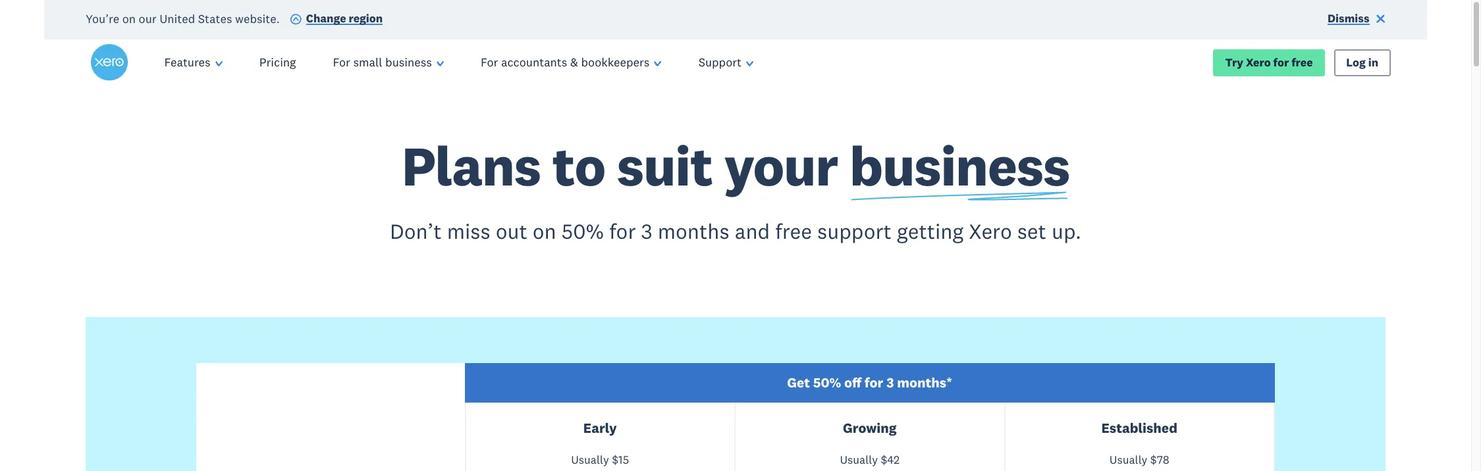 Task type: describe. For each thing, give the bounding box(es) containing it.
support
[[699, 55, 742, 70]]

features
[[164, 55, 211, 70]]

usually $ 78
[[1110, 453, 1170, 467]]

&
[[570, 55, 578, 70]]

try xero for free
[[1225, 55, 1313, 69]]

change region
[[306, 11, 383, 26]]

0 horizontal spatial free
[[775, 218, 812, 244]]

getting
[[897, 218, 964, 244]]

1 horizontal spatial on
[[533, 218, 556, 244]]

set
[[1017, 218, 1047, 244]]

for accountants & bookkeepers button
[[462, 40, 680, 86]]

suit
[[617, 131, 713, 200]]

states
[[198, 11, 232, 26]]

2 vertical spatial for
[[865, 374, 883, 392]]

log
[[1346, 55, 1366, 69]]

to
[[552, 131, 605, 200]]

usually $ 15
[[571, 453, 629, 467]]

business inside dropdown button
[[385, 55, 432, 70]]

dismiss
[[1328, 11, 1370, 26]]

78
[[1157, 453, 1170, 467]]

$ for early
[[612, 453, 619, 467]]

out
[[496, 218, 527, 244]]

and
[[735, 218, 770, 244]]

in
[[1369, 55, 1379, 69]]

get
[[787, 374, 810, 392]]

1 horizontal spatial free
[[1292, 55, 1313, 69]]

log in link
[[1334, 49, 1391, 76]]

pricing link
[[241, 40, 315, 86]]

1 vertical spatial 50%
[[813, 374, 841, 392]]

our
[[139, 11, 157, 26]]

accountants
[[501, 55, 567, 70]]

15
[[619, 453, 629, 467]]

months
[[658, 218, 730, 244]]

you're on our united states website.
[[86, 11, 280, 26]]

plans to suit your
[[402, 131, 850, 200]]

1 horizontal spatial 3
[[887, 374, 894, 392]]

early
[[583, 419, 617, 437]]

for for for small business
[[333, 55, 350, 70]]

$ for established
[[1151, 453, 1157, 467]]

dismiss button
[[1328, 11, 1386, 29]]

1 horizontal spatial business
[[850, 131, 1070, 200]]



Task type: vqa. For each thing, say whether or not it's contained in the screenshot.
topmost 3
yes



Task type: locate. For each thing, give the bounding box(es) containing it.
usually down growing at the bottom right of the page
[[840, 453, 878, 467]]

your
[[724, 131, 838, 200]]

0 vertical spatial on
[[122, 11, 136, 26]]

50%
[[562, 218, 604, 244], [813, 374, 841, 392]]

usually down early
[[571, 453, 609, 467]]

change region button
[[290, 11, 383, 29]]

xero homepage image
[[91, 44, 127, 81]]

$ for growing
[[881, 453, 887, 467]]

free right the and
[[775, 218, 812, 244]]

2 horizontal spatial usually
[[1110, 453, 1148, 467]]

1 horizontal spatial for
[[865, 374, 883, 392]]

3 usually from the left
[[1110, 453, 1148, 467]]

3 $ from the left
[[1151, 453, 1157, 467]]

1 vertical spatial 3
[[887, 374, 894, 392]]

1 vertical spatial free
[[775, 218, 812, 244]]

3 left months*
[[887, 374, 894, 392]]

0 vertical spatial 50%
[[562, 218, 604, 244]]

up.
[[1052, 218, 1081, 244]]

0 horizontal spatial for
[[333, 55, 350, 70]]

usually down established
[[1110, 453, 1148, 467]]

don't
[[390, 218, 442, 244]]

months*
[[897, 374, 953, 392]]

for for for accountants & bookkeepers
[[481, 55, 498, 70]]

free left log in the top right of the page
[[1292, 55, 1313, 69]]

1 vertical spatial for
[[609, 218, 636, 244]]

for right 'try'
[[1274, 55, 1289, 69]]

2 for from the left
[[481, 55, 498, 70]]

0 vertical spatial free
[[1292, 55, 1313, 69]]

$ down early
[[612, 453, 619, 467]]

on
[[122, 11, 136, 26], [533, 218, 556, 244]]

0 vertical spatial for
[[1274, 55, 1289, 69]]

off
[[844, 374, 862, 392]]

website.
[[235, 11, 280, 26]]

usually for early
[[571, 453, 609, 467]]

for right 'off'
[[865, 374, 883, 392]]

$ down growing at the bottom right of the page
[[881, 453, 887, 467]]

1 horizontal spatial usually
[[840, 453, 878, 467]]

plans
[[402, 131, 541, 200]]

features button
[[146, 40, 241, 86]]

for accountants & bookkeepers
[[481, 55, 650, 70]]

on left our
[[122, 11, 136, 26]]

for left accountants
[[481, 55, 498, 70]]

support button
[[680, 40, 772, 86]]

usually $ 42
[[840, 453, 900, 467]]

0 horizontal spatial $
[[612, 453, 619, 467]]

for small business button
[[315, 40, 462, 86]]

50% left 'off'
[[813, 374, 841, 392]]

don't miss out on 50% for 3 months and free support getting xero set up.
[[390, 218, 1081, 244]]

1 horizontal spatial $
[[881, 453, 887, 467]]

2 usually from the left
[[840, 453, 878, 467]]

42
[[887, 453, 900, 467]]

small
[[353, 55, 382, 70]]

for small business
[[333, 55, 432, 70]]

$ down established
[[1151, 453, 1157, 467]]

$
[[612, 453, 619, 467], [881, 453, 887, 467], [1151, 453, 1157, 467]]

1 horizontal spatial xero
[[1246, 55, 1271, 69]]

3 left 'months'
[[641, 218, 652, 244]]

3
[[641, 218, 652, 244], [887, 374, 894, 392]]

0 vertical spatial business
[[385, 55, 432, 70]]

for inside for accountants & bookkeepers dropdown button
[[481, 55, 498, 70]]

0 horizontal spatial 50%
[[562, 218, 604, 244]]

you're
[[86, 11, 119, 26]]

xero right 'try'
[[1246, 55, 1271, 69]]

1 vertical spatial xero
[[969, 218, 1012, 244]]

region
[[349, 11, 383, 26]]

1 for from the left
[[333, 55, 350, 70]]

0 horizontal spatial on
[[122, 11, 136, 26]]

log in
[[1346, 55, 1379, 69]]

for left the small
[[333, 55, 350, 70]]

1 vertical spatial on
[[533, 218, 556, 244]]

50% down to
[[562, 218, 604, 244]]

xero left set
[[969, 218, 1012, 244]]

1 horizontal spatial for
[[481, 55, 498, 70]]

0 horizontal spatial for
[[609, 218, 636, 244]]

1 $ from the left
[[612, 453, 619, 467]]

pricing
[[259, 55, 296, 70]]

xero
[[1246, 55, 1271, 69], [969, 218, 1012, 244]]

0 horizontal spatial 3
[[641, 218, 652, 244]]

2 horizontal spatial for
[[1274, 55, 1289, 69]]

for
[[1274, 55, 1289, 69], [609, 218, 636, 244], [865, 374, 883, 392]]

0 vertical spatial xero
[[1246, 55, 1271, 69]]

2 horizontal spatial $
[[1151, 453, 1157, 467]]

0 horizontal spatial usually
[[571, 453, 609, 467]]

united
[[160, 11, 195, 26]]

usually
[[571, 453, 609, 467], [840, 453, 878, 467], [1110, 453, 1148, 467]]

0 horizontal spatial business
[[385, 55, 432, 70]]

0 horizontal spatial xero
[[969, 218, 1012, 244]]

miss
[[447, 218, 490, 244]]

free
[[1292, 55, 1313, 69], [775, 218, 812, 244]]

change
[[306, 11, 346, 26]]

1 vertical spatial business
[[850, 131, 1070, 200]]

try xero for free link
[[1213, 49, 1325, 76]]

on right out
[[533, 218, 556, 244]]

support
[[817, 218, 892, 244]]

0 vertical spatial 3
[[641, 218, 652, 244]]

1 horizontal spatial 50%
[[813, 374, 841, 392]]

growing
[[843, 419, 897, 437]]

usually for growing
[[840, 453, 878, 467]]

bookkeepers
[[581, 55, 650, 70]]

for inside dropdown button
[[333, 55, 350, 70]]

for
[[333, 55, 350, 70], [481, 55, 498, 70]]

business
[[385, 55, 432, 70], [850, 131, 1070, 200]]

2 $ from the left
[[881, 453, 887, 467]]

usually for established
[[1110, 453, 1148, 467]]

try
[[1225, 55, 1244, 69]]

get 50% off for 3 months*
[[787, 374, 953, 392]]

established
[[1102, 419, 1178, 437]]

for down plans to suit your
[[609, 218, 636, 244]]

1 usually from the left
[[571, 453, 609, 467]]



